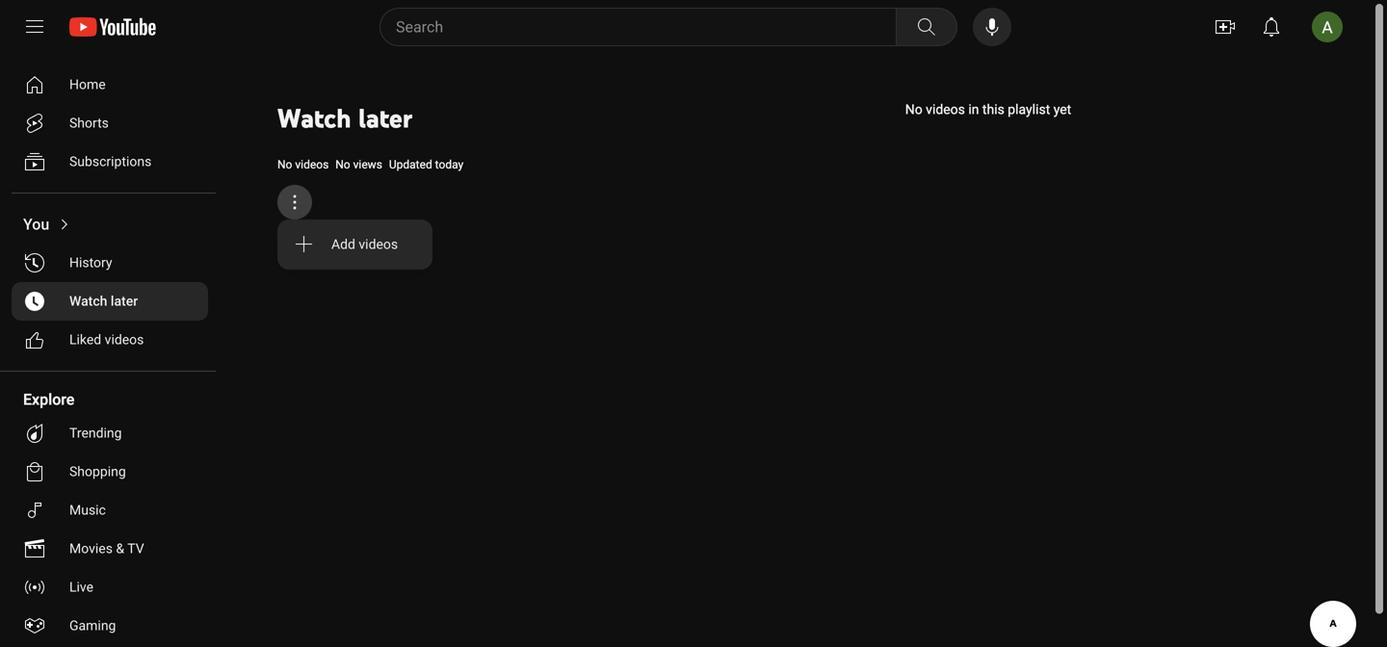 Task type: describe. For each thing, give the bounding box(es) containing it.
liked videos
[[69, 332, 144, 348]]

this
[[983, 102, 1005, 118]]

movies
[[69, 541, 113, 557]]

0 horizontal spatial later
[[111, 293, 138, 309]]

1 vertical spatial watch later
[[69, 293, 138, 309]]

you
[[23, 215, 49, 234]]

watch later main content
[[231, 54, 1372, 648]]

live
[[69, 580, 94, 596]]

music
[[69, 503, 106, 518]]

today
[[435, 158, 464, 172]]

no for no videos no views updated today
[[278, 158, 292, 172]]

videos for liked videos
[[105, 332, 144, 348]]

subscriptions
[[69, 154, 152, 170]]

shopping
[[69, 464, 126, 480]]

watch inside main content
[[278, 102, 351, 134]]

history
[[69, 255, 112, 271]]

updated
[[389, 158, 432, 172]]

&
[[116, 541, 124, 557]]

watch later inside main content
[[278, 102, 413, 134]]

Search text field
[[396, 14, 892, 40]]



Task type: vqa. For each thing, say whether or not it's contained in the screenshot.
11th Option from the bottom
no



Task type: locate. For each thing, give the bounding box(es) containing it.
avatar image image
[[1313, 12, 1343, 42]]

no for no videos in this playlist yet
[[906, 102, 923, 118]]

shorts
[[69, 115, 109, 131]]

1 horizontal spatial watch later
[[278, 102, 413, 134]]

1 vertical spatial later
[[111, 293, 138, 309]]

later inside main content
[[359, 102, 413, 134]]

0 vertical spatial watch
[[278, 102, 351, 134]]

videos
[[926, 102, 965, 118], [295, 158, 329, 172], [359, 237, 398, 252], [105, 332, 144, 348]]

videos for no videos in this playlist yet
[[926, 102, 965, 118]]

live link
[[12, 569, 208, 607], [12, 569, 208, 607]]

watch
[[278, 102, 351, 134], [69, 293, 107, 309]]

videos inside option
[[359, 237, 398, 252]]

home
[[69, 77, 106, 93]]

watch down history
[[69, 293, 107, 309]]

views
[[353, 158, 382, 172]]

history link
[[12, 244, 208, 282], [12, 244, 208, 282]]

watch later
[[278, 102, 413, 134], [69, 293, 138, 309]]

2 horizontal spatial no
[[906, 102, 923, 118]]

videos for add videos
[[359, 237, 398, 252]]

tv
[[127, 541, 144, 557]]

gaming link
[[12, 607, 208, 646], [12, 607, 208, 646]]

liked
[[69, 332, 101, 348]]

liked videos link
[[12, 321, 208, 359], [12, 321, 208, 359]]

yet
[[1054, 102, 1072, 118]]

0 vertical spatial later
[[359, 102, 413, 134]]

1 horizontal spatial watch
[[278, 102, 351, 134]]

subscriptions link
[[12, 143, 208, 181], [12, 143, 208, 181]]

trending
[[69, 425, 122, 441]]

music link
[[12, 491, 208, 530], [12, 491, 208, 530]]

add videos
[[332, 237, 398, 252]]

videos left views
[[295, 158, 329, 172]]

1 vertical spatial watch
[[69, 293, 107, 309]]

videos for no videos no views updated today
[[295, 158, 329, 172]]

playlist
[[1008, 102, 1051, 118]]

0 horizontal spatial watch
[[69, 293, 107, 309]]

0 horizontal spatial no
[[278, 158, 292, 172]]

1 horizontal spatial no
[[336, 158, 350, 172]]

None search field
[[345, 8, 962, 46]]

watch later up views
[[278, 102, 413, 134]]

gaming
[[69, 618, 116, 634]]

movies & tv
[[69, 541, 144, 557]]

home link
[[12, 66, 208, 104], [12, 66, 208, 104]]

movies & tv link
[[12, 530, 208, 569], [12, 530, 208, 569]]

0 horizontal spatial watch later
[[69, 293, 138, 309]]

videos right liked
[[105, 332, 144, 348]]

shopping link
[[12, 453, 208, 491], [12, 453, 208, 491]]

in
[[969, 102, 980, 118]]

add videos option
[[278, 227, 433, 262]]

0 vertical spatial watch later
[[278, 102, 413, 134]]

you link
[[12, 205, 208, 244], [12, 205, 208, 244]]

later
[[359, 102, 413, 134], [111, 293, 138, 309]]

shorts link
[[12, 104, 208, 143], [12, 104, 208, 143]]

watch later up liked videos
[[69, 293, 138, 309]]

add
[[332, 237, 356, 252]]

no videos no views updated today
[[278, 158, 464, 172]]

no
[[906, 102, 923, 118], [278, 158, 292, 172], [336, 158, 350, 172]]

explore
[[23, 391, 75, 409]]

videos left in
[[926, 102, 965, 118]]

later up liked videos
[[111, 293, 138, 309]]

videos right add on the top
[[359, 237, 398, 252]]

watch later link
[[12, 282, 208, 321], [12, 282, 208, 321]]

1 horizontal spatial later
[[359, 102, 413, 134]]

trending link
[[12, 414, 208, 453], [12, 414, 208, 453]]

later up no videos no views updated today
[[359, 102, 413, 134]]

no videos in this playlist yet
[[906, 102, 1072, 118]]

watch up no videos no views updated today
[[278, 102, 351, 134]]



